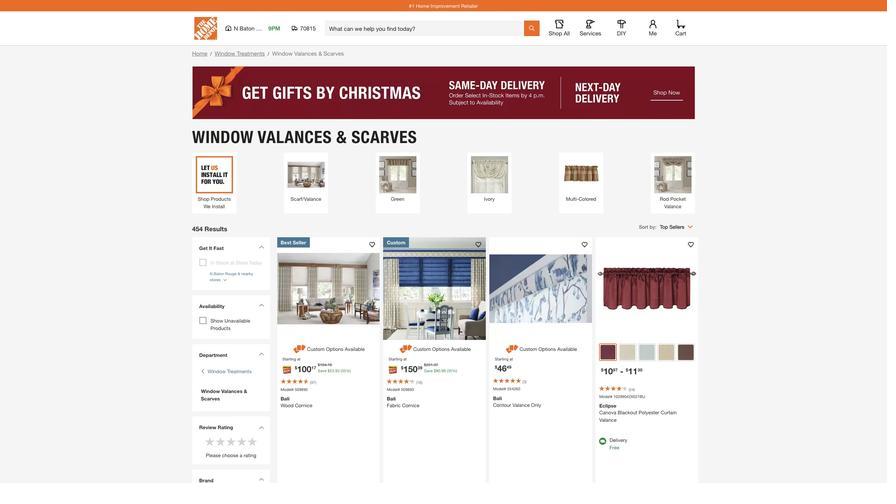 Task type: locate. For each thing, give the bounding box(es) containing it.
0 horizontal spatial available
[[345, 346, 365, 352]]

shop for shop all
[[549, 30, 562, 36]]

model# for bali fabric cornice
[[387, 387, 400, 391]]

2 more options icon image from the left
[[398, 343, 413, 354]]

3 caret icon image from the top
[[259, 352, 264, 355]]

shop for shop products we install
[[198, 196, 209, 202]]

n for n baton rouge
[[234, 25, 238, 32]]

stores
[[210, 277, 220, 282]]

10299042x021bu
[[613, 394, 645, 399]]

1 starting from the left
[[282, 356, 296, 361]]

35 for 150
[[448, 368, 452, 373]]

star symbol image down "review rating" link
[[215, 436, 226, 447]]

0 horizontal spatial starting
[[282, 356, 296, 361]]

2 starting from the left
[[389, 356, 402, 361]]

) for bali wood cornice
[[315, 380, 316, 384]]

0 vertical spatial valance
[[664, 203, 681, 209]]

top
[[660, 224, 668, 230]]

2 35 from the left
[[448, 368, 452, 373]]

70815 button
[[292, 25, 316, 32]]

0 horizontal spatial valance
[[512, 402, 530, 408]]

treatments down department link
[[227, 368, 252, 374]]

&
[[318, 50, 322, 57], [336, 127, 347, 147], [238, 271, 240, 276], [244, 388, 247, 394]]

0 vertical spatial n
[[234, 25, 238, 32]]

shop all button
[[548, 20, 571, 37]]

1 horizontal spatial valance
[[599, 417, 617, 423]]

star symbol image
[[226, 436, 236, 447], [236, 436, 247, 447]]

bali inside "bali fabric cornice"
[[387, 396, 396, 402]]

1 more options icon image from the left
[[292, 343, 307, 354]]

valance left only
[[512, 402, 530, 408]]

2 vertical spatial valances
[[221, 388, 242, 394]]

custom for bali wood cornice
[[307, 346, 325, 352]]

1 vertical spatial shop
[[198, 196, 209, 202]]

0 vertical spatial scarves
[[324, 50, 344, 57]]

1 vertical spatial n
[[210, 271, 213, 276]]

n for n baton rouge & nearby stores
[[210, 271, 213, 276]]

1 horizontal spatial shop
[[549, 30, 562, 36]]

0 horizontal spatial more options icon image
[[292, 343, 307, 354]]

3 custom options available from the left
[[520, 346, 577, 352]]

35 for 100
[[342, 368, 346, 373]]

bali up fabric
[[387, 396, 396, 402]]

products
[[211, 196, 231, 202], [211, 325, 231, 331]]

1 horizontal spatial 35
[[448, 368, 452, 373]]

3 starting from the left
[[495, 356, 508, 361]]

2 %) from the left
[[452, 368, 457, 373]]

97
[[613, 367, 618, 372], [311, 380, 315, 384]]

n inside n baton rouge & nearby stores
[[210, 271, 213, 276]]

2 save from the left
[[424, 368, 433, 373]]

2 starting at from the left
[[389, 356, 407, 361]]

available shipping image
[[599, 438, 606, 445]]

0 vertical spatial baton
[[240, 25, 255, 32]]

$ left 49
[[495, 364, 497, 370]]

$ left the 39
[[401, 365, 403, 370]]

1 vertical spatial valances
[[258, 127, 332, 147]]

2 horizontal spatial starting
[[495, 356, 508, 361]]

cornice inside "bali fabric cornice"
[[402, 402, 419, 408]]

1 horizontal spatial %)
[[452, 368, 457, 373]]

0 horizontal spatial n
[[210, 271, 213, 276]]

1 horizontal spatial more options icon image
[[398, 343, 413, 354]]

1 35 from the left
[[342, 368, 346, 373]]

ivory image
[[471, 156, 508, 193], [620, 344, 635, 360]]

starting at up '150'
[[389, 356, 407, 361]]

2 star symbol image from the left
[[215, 436, 226, 447]]

1 horizontal spatial rouge
[[256, 25, 273, 32]]

$ left the "17"
[[295, 365, 297, 370]]

1 options from the left
[[326, 346, 343, 352]]

starting at
[[282, 356, 300, 361], [389, 356, 407, 361]]

star symbol image
[[204, 436, 215, 447], [215, 436, 226, 447], [247, 436, 258, 447]]

97 left -
[[613, 367, 618, 372]]

0 horizontal spatial save
[[318, 368, 327, 373]]

bali wood cornice
[[281, 396, 312, 408]]

49
[[507, 364, 511, 370]]

available for 100
[[345, 346, 365, 352]]

window
[[215, 50, 235, 57], [272, 50, 293, 57], [192, 127, 254, 147], [208, 368, 226, 374], [201, 388, 220, 394]]

me button
[[641, 20, 664, 37]]

cornice for 150
[[402, 402, 419, 408]]

1 horizontal spatial /
[[268, 51, 269, 57]]

valance
[[664, 203, 681, 209], [512, 402, 530, 408], [599, 417, 617, 423]]

baton for n baton rouge
[[240, 25, 255, 32]]

1 vertical spatial window valances & scarves
[[201, 388, 247, 401]]

1 vertical spatial window treatments link
[[208, 367, 252, 375]]

bali fabric cornice
[[387, 396, 419, 408]]

starting up $ 100 17
[[282, 356, 296, 361]]

10
[[328, 362, 332, 367], [603, 366, 613, 376]]

save for 150
[[424, 368, 433, 373]]

scarf/valance link
[[287, 156, 325, 202]]

model# for bali contour valance only
[[493, 386, 506, 391]]

home / window treatments / window valances & scarves
[[192, 50, 344, 57]]

0 vertical spatial 97
[[613, 367, 618, 372]]

valance inside eclipse canova blackout polyester curtain valance
[[599, 417, 617, 423]]

#1
[[409, 3, 415, 9]]

starting for 150
[[389, 356, 402, 361]]

#1 home improvement retailer
[[409, 3, 478, 9]]

model# for eclipse canova blackout polyester curtain valance
[[599, 394, 612, 399]]

rouge for n baton rouge & nearby stores
[[225, 271, 237, 276]]

more options icon image
[[292, 343, 307, 354], [398, 343, 413, 354], [505, 343, 520, 354]]

0 horizontal spatial scarves
[[201, 395, 220, 401]]

1 vertical spatial 97
[[311, 380, 315, 384]]

cornice down 509893 on the bottom of the page
[[402, 402, 419, 408]]

0 horizontal spatial shop
[[198, 196, 209, 202]]

2 star symbol image from the left
[[236, 436, 247, 447]]

rod
[[660, 196, 669, 202]]

1 vertical spatial scarves
[[351, 127, 417, 147]]

2 vertical spatial scarves
[[201, 395, 220, 401]]

0 horizontal spatial starting at
[[282, 356, 300, 361]]

shop inside shop products we install
[[198, 196, 209, 202]]

more options icon image up 100
[[292, 343, 307, 354]]

save down '154'
[[318, 368, 327, 373]]

shop left all
[[549, 30, 562, 36]]

1 horizontal spatial custom options available
[[413, 346, 471, 352]]

bali up the 'contour'
[[493, 395, 502, 401]]

$ right -
[[626, 367, 628, 372]]

( inside the $ 231 . 37 save $ 80 . 98 ( 35 %)
[[447, 368, 448, 373]]

sort by: top sellers
[[639, 224, 684, 230]]

star symbol image up please choose a rating
[[226, 436, 236, 447]]

0 horizontal spatial rouge
[[225, 271, 237, 276]]

starting up 46
[[495, 356, 508, 361]]

) down the 39
[[422, 380, 422, 384]]

model# for bali wood cornice
[[281, 387, 294, 391]]

model#
[[493, 386, 506, 391], [281, 387, 294, 391], [387, 387, 400, 391], [599, 394, 612, 399]]

home down the home depot logo
[[192, 50, 207, 57]]

2 horizontal spatial more options icon image
[[505, 343, 520, 354]]

show unavailable products
[[211, 317, 250, 331]]

1 %) from the left
[[346, 368, 351, 373]]

shop up we
[[198, 196, 209, 202]]

custom for bali fabric cornice
[[413, 346, 431, 352]]

0 horizontal spatial %)
[[346, 368, 351, 373]]

1 caret icon image from the top
[[259, 245, 264, 248]]

0 horizontal spatial custom options available
[[307, 346, 365, 352]]

valances inside window valances & scarves link
[[221, 388, 242, 394]]

35 right 98
[[448, 368, 452, 373]]

caret icon image inside get it fast link
[[259, 245, 264, 248]]

save inside $ 154 . 10 save $ 53 . 93 ( 35 %)
[[318, 368, 327, 373]]

ivory image up ivory on the top right of page
[[471, 156, 508, 193]]

multi-colored link
[[563, 156, 600, 202]]

$ right the 39
[[424, 362, 426, 367]]

0 horizontal spatial /
[[210, 51, 212, 57]]

rouge
[[256, 25, 273, 32], [225, 271, 237, 276]]

0 horizontal spatial options
[[326, 346, 343, 352]]

0 horizontal spatial cornice
[[295, 402, 312, 408]]

products down show
[[211, 325, 231, 331]]

) up 'bali contour valance only'
[[526, 379, 527, 384]]

1 horizontal spatial bali
[[387, 396, 396, 402]]

canova blackout polyester curtain valance image
[[596, 237, 698, 340]]

1 vertical spatial valance
[[512, 402, 530, 408]]

available
[[345, 346, 365, 352], [451, 346, 471, 352], [557, 346, 577, 352]]

%) inside $ 154 . 10 save $ 53 . 93 ( 35 %)
[[346, 368, 351, 373]]

save down 231 in the bottom of the page
[[424, 368, 433, 373]]

) down the "17"
[[315, 380, 316, 384]]

services
[[580, 30, 601, 36]]

1 horizontal spatial scarves
[[324, 50, 344, 57]]

get it fast link
[[196, 241, 266, 257]]

at up 49
[[510, 356, 513, 361]]

ivory image right burgundy image
[[620, 344, 635, 360]]

1 horizontal spatial available
[[451, 346, 471, 352]]

2 horizontal spatial options
[[538, 346, 556, 352]]

0 vertical spatial valances
[[294, 50, 317, 57]]

1 horizontal spatial cornice
[[402, 402, 419, 408]]

treatments down n baton rouge
[[237, 50, 265, 57]]

2 available from the left
[[451, 346, 471, 352]]

454
[[192, 225, 203, 232]]

1 custom options available from the left
[[307, 346, 365, 352]]

model# 554260
[[493, 386, 520, 391]]

multi colored image
[[563, 156, 600, 193]]

shop products we install image
[[196, 156, 233, 193]]

it
[[209, 245, 212, 251]]

35 inside the $ 231 . 37 save $ 80 . 98 ( 35 %)
[[448, 368, 452, 373]]

valance for pocket
[[664, 203, 681, 209]]

1 horizontal spatial starting at
[[389, 356, 407, 361]]

35 right '93'
[[342, 368, 346, 373]]

available for 150
[[451, 346, 471, 352]]

n up stores
[[210, 271, 213, 276]]

2 caret icon image from the top
[[259, 303, 264, 306]]

1 vertical spatial home
[[192, 50, 207, 57]]

improvement
[[431, 3, 460, 9]]

1 cornice from the left
[[295, 402, 312, 408]]

1 horizontal spatial save
[[424, 368, 433, 373]]

retailer
[[461, 3, 478, 9]]

caret icon image for get it fast
[[259, 245, 264, 248]]

2 / from the left
[[268, 51, 269, 57]]

1 starting at from the left
[[282, 356, 300, 361]]

valance inside 'bali contour valance only'
[[512, 402, 530, 408]]

2 horizontal spatial available
[[557, 346, 577, 352]]

all
[[564, 30, 570, 36]]

$ inside '$ 150 39'
[[401, 365, 403, 370]]

2 horizontal spatial scarves
[[351, 127, 417, 147]]

baton left 9pm
[[240, 25, 255, 32]]

1 star symbol image from the left
[[226, 436, 236, 447]]

star symbol image up rating at the bottom left of the page
[[247, 436, 258, 447]]

products up install
[[211, 196, 231, 202]]

star symbol image up a
[[236, 436, 247, 447]]

/
[[210, 51, 212, 57], [268, 51, 269, 57]]

get
[[199, 245, 208, 251]]

shop
[[549, 30, 562, 36], [198, 196, 209, 202]]

2 cornice from the left
[[402, 402, 419, 408]]

more options icon image up '150'
[[398, 343, 413, 354]]

options for 150
[[432, 346, 450, 352]]

2 horizontal spatial valance
[[664, 203, 681, 209]]

1 horizontal spatial n
[[234, 25, 238, 32]]

0 vertical spatial home
[[416, 3, 429, 9]]

1 vertical spatial ivory image
[[620, 344, 635, 360]]

(
[[341, 368, 342, 373], [447, 368, 448, 373], [522, 379, 523, 384], [310, 380, 311, 384], [416, 380, 417, 384], [629, 387, 630, 391]]

diy button
[[610, 20, 633, 37]]

1 horizontal spatial 97
[[613, 367, 618, 372]]

at
[[230, 259, 234, 265], [297, 356, 300, 361], [403, 356, 407, 361], [510, 356, 513, 361]]

wood cornice image
[[277, 237, 380, 340]]

home right #1
[[416, 3, 429, 9]]

window valances & scarves link
[[199, 387, 263, 402]]

shop inside button
[[549, 30, 562, 36]]

n right the home depot logo
[[234, 25, 238, 32]]

1 horizontal spatial home
[[416, 3, 429, 9]]

me
[[649, 30, 657, 36]]

window treatments link down department link
[[208, 367, 252, 375]]

rating
[[218, 424, 233, 430]]

model# left 554260
[[493, 386, 506, 391]]

$ 10 97 - $ 11 30
[[601, 366, 642, 376]]

1 vertical spatial baton
[[214, 271, 224, 276]]

1 vertical spatial rouge
[[225, 271, 237, 276]]

at up '150'
[[403, 356, 407, 361]]

valance down pocket
[[664, 203, 681, 209]]

window treatments link
[[215, 50, 265, 57], [208, 367, 252, 375]]

save
[[318, 368, 327, 373], [424, 368, 433, 373]]

0 vertical spatial shop
[[549, 30, 562, 36]]

2 custom options available from the left
[[413, 346, 471, 352]]

curtain
[[661, 409, 677, 415]]

more options icon image for 100
[[292, 343, 307, 354]]

model# left 509895
[[281, 387, 294, 391]]

show unavailable products link
[[211, 317, 250, 331]]

show
[[211, 317, 223, 323]]

35 inside $ 154 . 10 save $ 53 . 93 ( 35 %)
[[342, 368, 346, 373]]

) for eclipse canova blackout polyester curtain valance
[[634, 387, 635, 391]]

cornice inside bali wood cornice
[[295, 402, 312, 408]]

)
[[526, 379, 527, 384], [315, 380, 316, 384], [422, 380, 422, 384], [634, 387, 635, 391]]

contour
[[493, 402, 511, 408]]

valances
[[294, 50, 317, 57], [258, 127, 332, 147], [221, 388, 242, 394]]

caret icon image inside department link
[[259, 352, 264, 355]]

ivory
[[484, 196, 495, 202]]

509893
[[401, 387, 414, 391]]

( for bali contour valance only
[[522, 379, 523, 384]]

delivery free
[[610, 437, 627, 450]]

rouge down in stock at store today
[[225, 271, 237, 276]]

0 horizontal spatial home
[[192, 50, 207, 57]]

bali inside bali wood cornice
[[281, 396, 290, 402]]

window treatments link down n baton rouge
[[215, 50, 265, 57]]

0 vertical spatial products
[[211, 196, 231, 202]]

rod pocket valance link
[[654, 156, 691, 210]]

valance down the canova
[[599, 417, 617, 423]]

model# left 509893 on the bottom of the page
[[387, 387, 400, 391]]

1 horizontal spatial 10
[[603, 366, 613, 376]]

( inside $ 154 . 10 save $ 53 . 93 ( 35 %)
[[341, 368, 342, 373]]

shop products we install
[[198, 196, 231, 209]]

1 star symbol image from the left
[[204, 436, 215, 447]]

0 horizontal spatial bali
[[281, 396, 290, 402]]

custom
[[387, 239, 405, 245], [307, 346, 325, 352], [413, 346, 431, 352], [520, 346, 537, 352]]

baton inside n baton rouge & nearby stores
[[214, 271, 224, 276]]

choose
[[222, 452, 238, 458]]

0 vertical spatial ivory image
[[471, 156, 508, 193]]

2 horizontal spatial custom options available
[[520, 346, 577, 352]]

0 horizontal spatial baton
[[214, 271, 224, 276]]

/ down 9pm
[[268, 51, 269, 57]]

2 vertical spatial valance
[[599, 417, 617, 423]]

1 horizontal spatial baton
[[240, 25, 255, 32]]

1 horizontal spatial starting
[[389, 356, 402, 361]]

1 horizontal spatial ivory image
[[620, 344, 635, 360]]

save inside the $ 231 . 37 save $ 80 . 98 ( 35 %)
[[424, 368, 433, 373]]

custom options available for 150
[[413, 346, 471, 352]]

97 down the "17"
[[311, 380, 315, 384]]

model# up eclipse
[[599, 394, 612, 399]]

rouge inside n baton rouge & nearby stores
[[225, 271, 237, 276]]

please choose a rating
[[206, 452, 256, 458]]

%) right 98
[[452, 368, 457, 373]]

10 left -
[[603, 366, 613, 376]]

only
[[531, 402, 541, 408]]

2 horizontal spatial bali
[[493, 395, 502, 401]]

rouge up home / window treatments / window valances & scarves
[[256, 25, 273, 32]]

at left store
[[230, 259, 234, 265]]

$ 154 . 10 save $ 53 . 93 ( 35 %)
[[318, 362, 351, 373]]

0 vertical spatial window treatments link
[[215, 50, 265, 57]]

caret icon image
[[259, 245, 264, 248], [259, 303, 264, 306], [259, 352, 264, 355], [259, 426, 264, 429], [259, 478, 264, 481]]

3 more options icon image from the left
[[505, 343, 520, 354]]

%) right '93'
[[346, 368, 351, 373]]

starting up '$ 150 39'
[[389, 356, 402, 361]]

baton
[[240, 25, 255, 32], [214, 271, 224, 276]]

caret icon image inside availability link
[[259, 303, 264, 306]]

%) for 100
[[346, 368, 351, 373]]

0 horizontal spatial 10
[[328, 362, 332, 367]]

10 up the 53
[[328, 362, 332, 367]]

0 vertical spatial rouge
[[256, 25, 273, 32]]

cornice for 100
[[295, 402, 312, 408]]

results
[[205, 225, 227, 232]]

more options icon image up starting at $ 46 49
[[505, 343, 520, 354]]

custom options available
[[307, 346, 365, 352], [413, 346, 471, 352], [520, 346, 577, 352]]

%) inside the $ 231 . 37 save $ 80 . 98 ( 35 %)
[[452, 368, 457, 373]]

bali up wood
[[281, 396, 290, 402]]

rod pocket valance image
[[654, 156, 691, 193]]

) up the '10299042x021bu'
[[634, 387, 635, 391]]

starting at up 100
[[282, 356, 300, 361]]

eclipse canova blackout polyester curtain valance
[[599, 403, 677, 423]]

2 options from the left
[[432, 346, 450, 352]]

at inside starting at $ 46 49
[[510, 356, 513, 361]]

starting at for 100
[[282, 356, 300, 361]]

baton up stores
[[214, 271, 224, 276]]

/ right home link
[[210, 51, 212, 57]]

1 save from the left
[[318, 368, 327, 373]]

1 horizontal spatial options
[[432, 346, 450, 352]]

cornice down 509895
[[295, 402, 312, 408]]

1 available from the left
[[345, 346, 365, 352]]

0 horizontal spatial 35
[[342, 368, 346, 373]]

star symbol image up please
[[204, 436, 215, 447]]

1 vertical spatial products
[[211, 325, 231, 331]]

green
[[391, 196, 404, 202]]

get it fast
[[199, 245, 224, 251]]

valance inside rod pocket valance
[[664, 203, 681, 209]]



Task type: describe. For each thing, give the bounding box(es) containing it.
9pm
[[268, 25, 280, 32]]

0 horizontal spatial ivory image
[[471, 156, 508, 193]]

department link
[[196, 348, 266, 362]]

today
[[249, 259, 262, 265]]

46
[[497, 363, 507, 373]]

bali for 150
[[387, 396, 396, 402]]

model# 509895
[[281, 387, 308, 391]]

70815
[[300, 25, 316, 32]]

0 vertical spatial window valances & scarves
[[192, 127, 417, 147]]

5 caret icon image from the top
[[259, 478, 264, 481]]

17
[[311, 365, 316, 370]]

free
[[610, 444, 619, 450]]

scarf/valance image
[[287, 156, 325, 193]]

window valances & scarves inside window valances & scarves link
[[201, 388, 247, 401]]

231
[[426, 362, 433, 367]]

& inside n baton rouge & nearby stores
[[238, 271, 240, 276]]

-
[[620, 366, 623, 376]]

store
[[236, 259, 248, 265]]

sponsored banner image
[[192, 66, 695, 119]]

caret icon image for department
[[259, 352, 264, 355]]

eclipse
[[599, 403, 616, 409]]

39
[[418, 365, 422, 370]]

more options icon image for 150
[[398, 343, 413, 354]]

contour valance only image
[[490, 237, 592, 340]]

best
[[281, 239, 291, 245]]

16
[[417, 380, 422, 384]]

( 97 )
[[310, 380, 316, 384]]

unavailable
[[224, 317, 250, 323]]

$ 100 17
[[295, 364, 316, 374]]

( 24 )
[[629, 387, 635, 391]]

gold image
[[659, 344, 674, 360]]

save for 100
[[318, 368, 327, 373]]

review
[[199, 424, 216, 430]]

150
[[403, 364, 418, 374]]

) for bali contour valance only
[[526, 379, 527, 384]]

3 available from the left
[[557, 346, 577, 352]]

valance for contour
[[512, 402, 530, 408]]

( for bali wood cornice
[[310, 380, 311, 384]]

%) for 150
[[452, 368, 457, 373]]

$ inside $ 100 17
[[295, 365, 297, 370]]

$ down 37
[[434, 368, 436, 373]]

What can we help you find today? search field
[[329, 21, 524, 36]]

by:
[[650, 224, 656, 230]]

sellers
[[669, 224, 684, 230]]

the home depot logo image
[[194, 17, 217, 40]]

wood
[[281, 402, 294, 408]]

at up 100
[[297, 356, 300, 361]]

a
[[240, 452, 242, 458]]

burgundy image
[[601, 345, 616, 360]]

3 star symbol image from the left
[[247, 436, 258, 447]]

554260
[[507, 386, 520, 391]]

review rating
[[199, 424, 233, 430]]

colored
[[579, 196, 596, 202]]

24
[[630, 387, 634, 391]]

products inside show unavailable products
[[211, 325, 231, 331]]

0 horizontal spatial 97
[[311, 380, 315, 384]]

1 vertical spatial treatments
[[227, 368, 252, 374]]

custom for bali contour valance only
[[520, 346, 537, 352]]

seller
[[293, 239, 306, 245]]

1 / from the left
[[210, 51, 212, 57]]

availability link
[[196, 299, 266, 315]]

options for 100
[[326, 346, 343, 352]]

bali inside 'bali contour valance only'
[[493, 395, 502, 401]]

fast
[[214, 245, 224, 251]]

scarf/valance
[[291, 196, 321, 202]]

diy
[[617, 30, 626, 36]]

( 3 )
[[522, 379, 527, 384]]

shop products we install link
[[196, 156, 233, 210]]

80
[[436, 368, 440, 373]]

11
[[628, 366, 638, 376]]

97 inside $ 10 97 - $ 11 30
[[613, 367, 618, 372]]

0 vertical spatial treatments
[[237, 50, 265, 57]]

rouge for n baton rouge
[[256, 25, 273, 32]]

green link
[[379, 156, 416, 202]]

4 caret icon image from the top
[[259, 426, 264, 429]]

starting inside starting at $ 46 49
[[495, 356, 508, 361]]

custom options available for 100
[[307, 346, 365, 352]]

454 results
[[192, 225, 227, 232]]

37
[[434, 362, 438, 367]]

starting for 100
[[282, 356, 296, 361]]

stock
[[216, 259, 229, 265]]

3
[[523, 379, 526, 384]]

green image
[[379, 156, 416, 193]]

availability
[[199, 303, 225, 309]]

509895
[[295, 387, 308, 391]]

in
[[211, 259, 215, 265]]

( for eclipse canova blackout polyester curtain valance
[[629, 387, 630, 391]]

rating
[[244, 452, 256, 458]]

baton for n baton rouge & nearby stores
[[214, 271, 224, 276]]

$ right the "17"
[[318, 362, 320, 367]]

starting at $ 46 49
[[495, 356, 513, 373]]

pocket
[[670, 196, 686, 202]]

river blue image
[[639, 344, 655, 360]]

in stock at store today
[[211, 259, 262, 265]]

53
[[330, 368, 334, 373]]

rod pocket valance
[[660, 196, 686, 209]]

starting at for 150
[[389, 356, 407, 361]]

chocolate image
[[678, 344, 694, 360]]

shop all
[[549, 30, 570, 36]]

$ left '93'
[[328, 368, 330, 373]]

window treatments
[[208, 368, 252, 374]]

model# 10299042x021bu
[[599, 394, 645, 399]]

back caret image
[[201, 367, 204, 375]]

30
[[638, 367, 642, 372]]

93
[[335, 368, 340, 373]]

bali for 100
[[281, 396, 290, 402]]

delivery
[[610, 437, 627, 443]]

98
[[441, 368, 446, 373]]

caret icon image for availability
[[259, 303, 264, 306]]

department
[[199, 352, 227, 358]]

3 options from the left
[[538, 346, 556, 352]]

( for bali fabric cornice
[[416, 380, 417, 384]]

ivory link
[[471, 156, 508, 202]]

cart
[[675, 30, 686, 36]]

10 inside $ 154 . 10 save $ 53 . 93 ( 35 %)
[[328, 362, 332, 367]]

( 16 )
[[416, 380, 422, 384]]

fabric
[[387, 402, 401, 408]]

fabric cornice image
[[383, 237, 486, 340]]

products inside shop products we install
[[211, 196, 231, 202]]

$ down burgundy image
[[601, 367, 603, 372]]

blackout
[[618, 409, 637, 415]]

we
[[204, 203, 211, 209]]

home link
[[192, 50, 207, 57]]

$ inside starting at $ 46 49
[[495, 364, 497, 370]]

$ 231 . 37 save $ 80 . 98 ( 35 %)
[[424, 362, 457, 373]]

install
[[212, 203, 225, 209]]

) for bali fabric cornice
[[422, 380, 422, 384]]

$ 150 39
[[401, 364, 422, 374]]

canova
[[599, 409, 616, 415]]



Task type: vqa. For each thing, say whether or not it's contained in the screenshot.
The ) for Bali Fabric Cornice
yes



